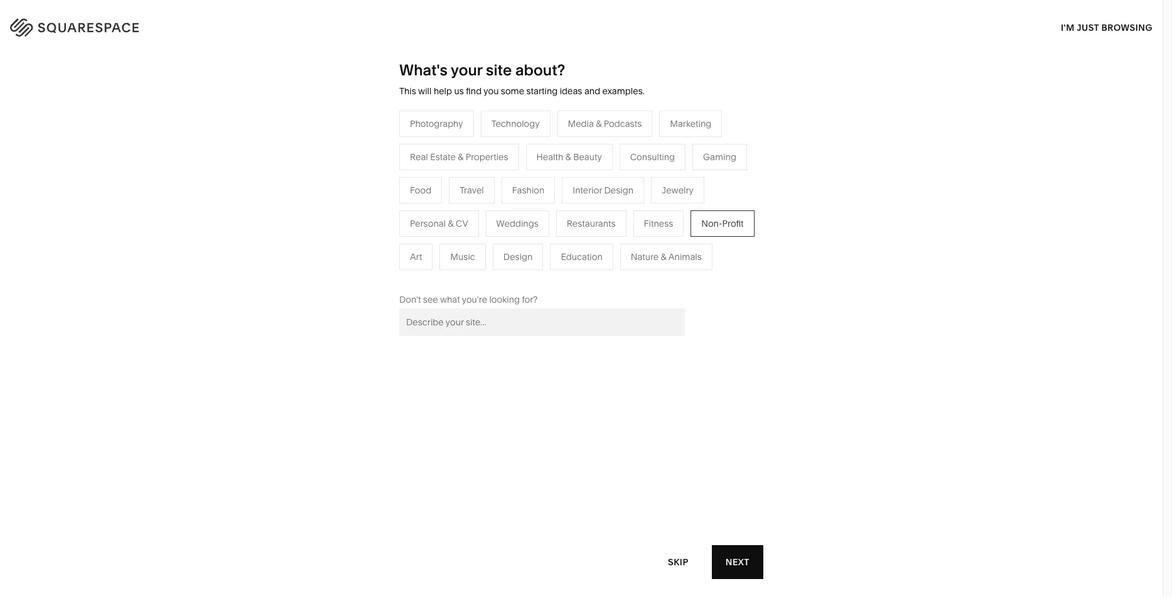 Task type: describe. For each thing, give the bounding box(es) containing it.
& right the community
[[371, 231, 377, 242]]

for?
[[522, 294, 538, 305]]

you're
[[462, 294, 487, 305]]

and
[[585, 85, 600, 97]]

art
[[410, 251, 422, 262]]

interior
[[573, 185, 602, 196]]

0 horizontal spatial nature
[[586, 193, 614, 205]]

Real Estate & Properties radio
[[399, 144, 519, 170]]

Travel radio
[[449, 177, 495, 203]]

Weddings radio
[[486, 210, 549, 237]]

real inside radio
[[410, 151, 428, 163]]

find
[[466, 85, 482, 97]]

don't see what you're looking for?
[[399, 294, 538, 305]]

0 horizontal spatial media
[[453, 212, 479, 223]]

interior design
[[573, 185, 634, 196]]

0 horizontal spatial fitness
[[586, 212, 615, 223]]

don't
[[399, 294, 421, 305]]

log
[[1118, 19, 1136, 31]]

real estate & properties link
[[453, 269, 564, 280]]

cv
[[456, 218, 468, 229]]

some
[[501, 85, 524, 97]]

Health & Beauty radio
[[526, 144, 613, 170]]

decor
[[621, 174, 647, 186]]

gaming
[[703, 151, 737, 163]]

skip
[[668, 556, 689, 567]]

squarespace logo image
[[25, 15, 165, 35]]

home
[[586, 174, 611, 186]]

health
[[537, 151, 564, 163]]

profits
[[400, 231, 426, 242]]

0 vertical spatial nature & animals
[[586, 193, 657, 205]]

what's your site about? this will help us find you some starting ideas and examples.
[[399, 61, 645, 97]]

beauty
[[574, 151, 602, 163]]

will
[[418, 85, 432, 97]]

see
[[423, 294, 438, 305]]

in
[[1138, 19, 1147, 31]]

Art radio
[[399, 244, 433, 270]]

jewelry
[[662, 185, 694, 196]]

real estate & properties inside radio
[[410, 151, 508, 163]]

help
[[434, 85, 452, 97]]

professional services
[[321, 193, 409, 205]]

travel link
[[453, 174, 490, 186]]

media & podcasts inside 'option'
[[568, 118, 642, 129]]

design inside option
[[504, 251, 533, 262]]

music
[[451, 251, 475, 262]]

nature & animals link
[[586, 193, 669, 205]]

fashion
[[512, 185, 545, 196]]

just
[[1077, 22, 1100, 33]]

Personal & CV radio
[[399, 210, 479, 237]]

0 vertical spatial restaurants
[[453, 193, 502, 205]]

Interior Design radio
[[562, 177, 644, 203]]

non-profit
[[702, 218, 744, 229]]

Don't see what you're looking for? field
[[399, 308, 685, 336]]

Restaurants radio
[[556, 210, 627, 237]]

& inside 'option'
[[596, 118, 602, 129]]

i'm just browsing link
[[1061, 10, 1153, 45]]

0 vertical spatial animals
[[623, 193, 657, 205]]

fitness inside radio
[[644, 218, 673, 229]]

Gaming radio
[[693, 144, 747, 170]]

Fashion radio
[[502, 177, 555, 203]]

1 vertical spatial real estate & properties
[[453, 269, 552, 280]]

nature inside option
[[631, 251, 659, 262]]

travel inside radio
[[460, 185, 484, 196]]

Photography radio
[[399, 110, 474, 137]]

profit
[[723, 218, 744, 229]]

Fitness radio
[[633, 210, 684, 237]]

Marketing radio
[[660, 110, 722, 137]]

you
[[484, 85, 499, 97]]

design inside radio
[[605, 185, 634, 196]]

photography
[[410, 118, 463, 129]]



Task type: vqa. For each thing, say whether or not it's contained in the screenshot.
the leftmost Estate
yes



Task type: locate. For each thing, give the bounding box(es) containing it.
podcasts
[[604, 118, 642, 129], [489, 212, 527, 223]]

0 horizontal spatial design
[[504, 251, 533, 262]]

next
[[726, 556, 750, 567]]

properties inside radio
[[466, 151, 508, 163]]

nature down home
[[586, 193, 614, 205]]

1 horizontal spatial estate
[[473, 269, 499, 280]]

personal
[[410, 218, 446, 229]]

us
[[454, 85, 464, 97]]

& down and on the top of the page
[[596, 118, 602, 129]]

examples.
[[603, 85, 645, 97]]

0 horizontal spatial media & podcasts
[[453, 212, 527, 223]]

starting
[[527, 85, 558, 97]]

health & beauty
[[537, 151, 602, 163]]

what's
[[399, 61, 448, 79]]

fitness
[[586, 212, 615, 223], [644, 218, 673, 229]]

services
[[373, 193, 409, 205]]

1 vertical spatial podcasts
[[489, 212, 527, 223]]

non- inside option
[[702, 218, 723, 229]]

real
[[410, 151, 428, 163], [453, 269, 471, 280]]

real estate & properties
[[410, 151, 508, 163], [453, 269, 552, 280]]

real down the music
[[453, 269, 471, 280]]

0 vertical spatial real estate & properties
[[410, 151, 508, 163]]

estate down the photography "option"
[[430, 151, 456, 163]]

fitness link
[[586, 212, 628, 223]]

education
[[561, 251, 603, 262]]

non-
[[702, 218, 723, 229], [379, 231, 400, 242]]

&
[[596, 118, 602, 129], [458, 151, 464, 163], [566, 151, 571, 163], [613, 174, 619, 186], [616, 193, 622, 205], [481, 212, 487, 223], [448, 218, 454, 229], [371, 231, 377, 242], [661, 251, 667, 262], [501, 269, 507, 280]]

consulting
[[630, 151, 675, 163]]

Music radio
[[440, 244, 486, 270]]

0 horizontal spatial real
[[410, 151, 428, 163]]

log             in link
[[1118, 19, 1147, 31]]

Design radio
[[493, 244, 544, 270]]

media up events
[[453, 212, 479, 223]]

1 vertical spatial estate
[[473, 269, 499, 280]]

media & podcasts down restaurants 'link'
[[453, 212, 527, 223]]

& right health
[[566, 151, 571, 163]]

degraw element
[[418, 429, 745, 596]]

0 vertical spatial estate
[[430, 151, 456, 163]]

travel
[[453, 174, 477, 186], [460, 185, 484, 196]]

0 vertical spatial real
[[410, 151, 428, 163]]

1 vertical spatial nature
[[631, 251, 659, 262]]

& down home & decor
[[616, 193, 622, 205]]

1 vertical spatial animals
[[669, 251, 702, 262]]

animals inside option
[[669, 251, 702, 262]]

0 vertical spatial weddings
[[497, 218, 539, 229]]

1 horizontal spatial fitness
[[644, 218, 673, 229]]

weddings inside weddings option
[[497, 218, 539, 229]]

what
[[440, 294, 460, 305]]

weddings link
[[453, 250, 508, 261]]

media inside 'option'
[[568, 118, 594, 129]]

real estate & properties up looking
[[453, 269, 552, 280]]

1 horizontal spatial weddings
[[497, 218, 539, 229]]

fitness down interior design
[[586, 212, 615, 223]]

properties up 'for?' in the left of the page
[[509, 269, 552, 280]]

community & non-profits link
[[321, 231, 438, 242]]

1 horizontal spatial real
[[453, 269, 471, 280]]

& right home
[[613, 174, 619, 186]]

1 vertical spatial media & podcasts
[[453, 212, 527, 223]]

home & decor link
[[586, 174, 659, 186]]

1 horizontal spatial media
[[568, 118, 594, 129]]

skip button
[[654, 545, 703, 579]]

1 horizontal spatial podcasts
[[604, 118, 642, 129]]

weddings down events link
[[453, 250, 495, 261]]

Jewelry radio
[[651, 177, 705, 203]]

podcasts down restaurants 'link'
[[489, 212, 527, 223]]

i'm
[[1061, 22, 1075, 33]]

weddings
[[497, 218, 539, 229], [453, 250, 495, 261]]

1 vertical spatial design
[[504, 251, 533, 262]]

next button
[[712, 545, 764, 579]]

0 horizontal spatial animals
[[623, 193, 657, 205]]

restaurants inside restaurants "option"
[[567, 218, 616, 229]]

design
[[605, 185, 634, 196], [504, 251, 533, 262]]

0 horizontal spatial properties
[[466, 151, 508, 163]]

looking
[[490, 294, 520, 305]]

media & podcasts link
[[453, 212, 540, 223]]

animals down fitness radio
[[669, 251, 702, 262]]

1 horizontal spatial animals
[[669, 251, 702, 262]]

events
[[453, 231, 481, 242]]

1 horizontal spatial restaurants
[[567, 218, 616, 229]]

& inside radio
[[448, 218, 454, 229]]

media
[[568, 118, 594, 129], [453, 212, 479, 223]]

1 horizontal spatial properties
[[509, 269, 552, 280]]

1 vertical spatial weddings
[[453, 250, 495, 261]]

browsing
[[1102, 22, 1153, 33]]

restaurants link
[[453, 193, 515, 205]]

1 horizontal spatial media & podcasts
[[568, 118, 642, 129]]

media & podcasts
[[568, 118, 642, 129], [453, 212, 527, 223]]

restaurants down interior
[[567, 218, 616, 229]]

marketing
[[670, 118, 712, 129]]

nature & animals
[[586, 193, 657, 205], [631, 251, 702, 262]]

this
[[399, 85, 416, 97]]

log             in
[[1118, 19, 1147, 31]]

fitness up nature & animals option
[[644, 218, 673, 229]]

properties up "travel" link
[[466, 151, 508, 163]]

Non-Profit radio
[[691, 210, 755, 237]]

site
[[486, 61, 512, 79]]

ideas
[[560, 85, 582, 97]]

home & decor
[[586, 174, 647, 186]]

Education radio
[[550, 244, 613, 270]]

1 vertical spatial media
[[453, 212, 479, 223]]

estate inside radio
[[430, 151, 456, 163]]

Consulting radio
[[620, 144, 686, 170]]

Food radio
[[399, 177, 442, 203]]

0 horizontal spatial weddings
[[453, 250, 495, 261]]

estate down weddings link
[[473, 269, 499, 280]]

food
[[410, 185, 432, 196]]

travel up cv
[[460, 185, 484, 196]]

restaurants
[[453, 193, 502, 205], [567, 218, 616, 229]]

nature down fitness radio
[[631, 251, 659, 262]]

properties
[[466, 151, 508, 163], [509, 269, 552, 280]]

& left cv
[[448, 218, 454, 229]]

non- down jewelry option
[[702, 218, 723, 229]]

0 horizontal spatial podcasts
[[489, 212, 527, 223]]

community & non-profits
[[321, 231, 426, 242]]

restaurants down "travel" link
[[453, 193, 502, 205]]

degraw image
[[418, 429, 745, 596]]

real estate & properties up "travel" link
[[410, 151, 508, 163]]

1 vertical spatial nature & animals
[[631, 251, 702, 262]]

podcasts inside 'option'
[[604, 118, 642, 129]]

& up "travel" link
[[458, 151, 464, 163]]

1 horizontal spatial nature
[[631, 251, 659, 262]]

personal & cv
[[410, 218, 468, 229]]

0 vertical spatial media
[[568, 118, 594, 129]]

& down restaurants 'link'
[[481, 212, 487, 223]]

nature & animals down the home & decor link
[[586, 193, 657, 205]]

1 vertical spatial properties
[[509, 269, 552, 280]]

animals
[[623, 193, 657, 205], [669, 251, 702, 262]]

your
[[451, 61, 483, 79]]

media & podcasts down and on the top of the page
[[568, 118, 642, 129]]

animals down decor
[[623, 193, 657, 205]]

& down fitness radio
[[661, 251, 667, 262]]

i'm just browsing
[[1061, 22, 1153, 33]]

professional services link
[[321, 193, 421, 205]]

community
[[321, 231, 369, 242]]

0 horizontal spatial restaurants
[[453, 193, 502, 205]]

1 vertical spatial restaurants
[[567, 218, 616, 229]]

real up the food option
[[410, 151, 428, 163]]

media up beauty
[[568, 118, 594, 129]]

nature
[[586, 193, 614, 205], [631, 251, 659, 262]]

& inside radio
[[458, 151, 464, 163]]

weddings up design option
[[497, 218, 539, 229]]

0 horizontal spatial estate
[[430, 151, 456, 163]]

Media & Podcasts radio
[[557, 110, 653, 137]]

0 horizontal spatial non-
[[379, 231, 400, 242]]

events link
[[453, 231, 493, 242]]

0 vertical spatial non-
[[702, 218, 723, 229]]

professional
[[321, 193, 371, 205]]

1 horizontal spatial design
[[605, 185, 634, 196]]

Nature & Animals radio
[[620, 244, 713, 270]]

1 vertical spatial real
[[453, 269, 471, 280]]

nature & animals down fitness radio
[[631, 251, 702, 262]]

0 vertical spatial properties
[[466, 151, 508, 163]]

Technology radio
[[481, 110, 551, 137]]

technology
[[492, 118, 540, 129]]

0 vertical spatial design
[[605, 185, 634, 196]]

podcasts down examples.
[[604, 118, 642, 129]]

0 vertical spatial nature
[[586, 193, 614, 205]]

non- up art radio
[[379, 231, 400, 242]]

0 vertical spatial podcasts
[[604, 118, 642, 129]]

& up looking
[[501, 269, 507, 280]]

about?
[[516, 61, 565, 79]]

travel down real estate & properties radio
[[453, 174, 477, 186]]

estate
[[430, 151, 456, 163], [473, 269, 499, 280]]

1 horizontal spatial non-
[[702, 218, 723, 229]]

squarespace logo link
[[25, 15, 250, 35]]

0 vertical spatial media & podcasts
[[568, 118, 642, 129]]

1 vertical spatial non-
[[379, 231, 400, 242]]

nature & animals inside option
[[631, 251, 702, 262]]



